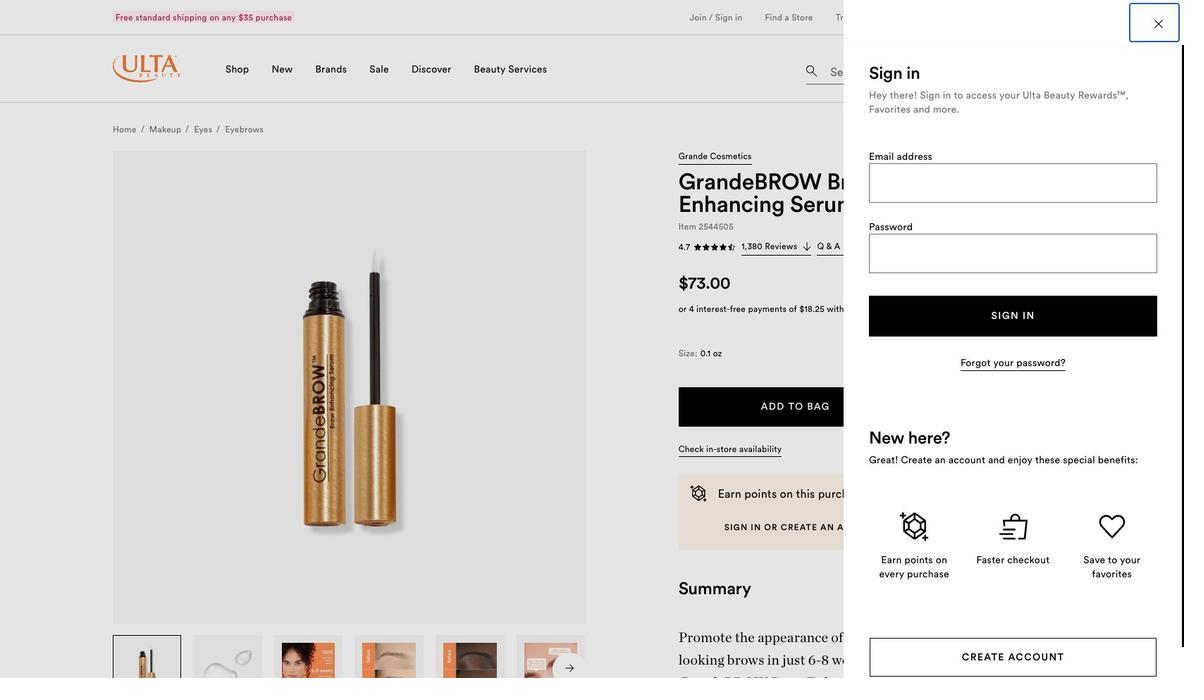 Task type: locate. For each thing, give the bounding box(es) containing it.
product images carousel region
[[113, 151, 587, 679]]

2 / 7 group
[[194, 636, 263, 679]]

grande cosmetics grandebrow brow enhancing serum #2 image
[[201, 644, 255, 679]]

Search products and more search field
[[829, 56, 1000, 81]]

4 / 7 group
[[355, 636, 425, 679]]

None search field
[[807, 54, 1004, 87]]

grande cosmetics grandebrow brow enhancing serum #3 image
[[282, 644, 336, 679]]

Password password field
[[870, 235, 1157, 272]]

2 starfilled image from the left
[[702, 243, 711, 251]]

starfilled image
[[694, 243, 702, 251], [702, 243, 711, 251]]

3 / 7 group
[[274, 636, 344, 679]]

1 starfilled image from the left
[[694, 243, 702, 251]]

1 starfilled image from the left
[[711, 243, 719, 251]]

starfilled image
[[711, 243, 719, 251], [719, 243, 728, 251]]



Task type: vqa. For each thing, say whether or not it's contained in the screenshot.
Email address text box
yes



Task type: describe. For each thing, give the bounding box(es) containing it.
2 starfilled image from the left
[[719, 243, 728, 251]]

next slide image
[[565, 665, 574, 673]]

grande cosmetics grandebrow brow enhancing serum #4 image
[[363, 644, 416, 679]]

Email address text field
[[870, 164, 1157, 202]]

grande cosmetics grandebrow brow enhancing serum #1 image
[[121, 644, 174, 679]]

grande cosmetics grandebrow brow enhancing serum #5 image
[[444, 644, 497, 679]]

close image
[[1155, 20, 1164, 28]]

grande cosmetics grandebrow brow enhancing serum #6 image
[[525, 644, 578, 679]]

1 / 7 group
[[113, 636, 182, 679]]

6 / 7 group
[[517, 636, 587, 679]]

5 / 7 group
[[436, 636, 506, 679]]

starhalf image
[[728, 243, 736, 251]]

withiconright image
[[803, 243, 812, 251]]



